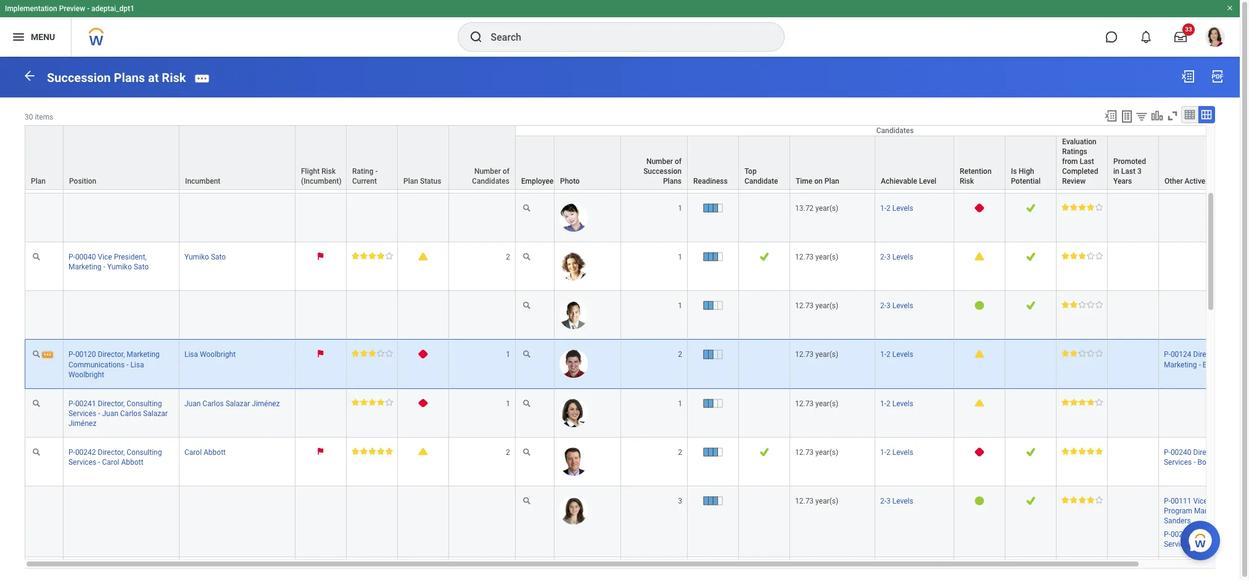 Task type: locate. For each thing, give the bounding box(es) containing it.
of left employee popup button
[[503, 167, 510, 176]]

rating - current
[[352, 167, 378, 186]]

exceeds expectations - performance is excellent and generally surpassed expectations and required little to no supervision. image for 'demo_f083.png' image
[[1062, 496, 1103, 504]]

3 row from the top
[[25, 126, 1249, 191]]

0 vertical spatial 2-3 levels
[[880, 253, 913, 262]]

6 levels from the top
[[893, 448, 913, 457]]

00240 down program
[[1171, 530, 1192, 539]]

carlos up the p-00242 director, consulting services - carol abbott link
[[120, 409, 141, 418]]

vice for -
[[98, 253, 112, 262]]

toolbar
[[1099, 106, 1215, 125]]

1 1-2 levels from the top
[[880, 204, 913, 213]]

marketing down 00124
[[1164, 361, 1197, 369]]

0 vertical spatial this candidate has a low retention risk. image
[[975, 301, 984, 310]]

2 00240 from the top
[[1171, 530, 1192, 539]]

2 p-00240 director, consulti from the top
[[1164, 530, 1249, 549]]

p-00240 director, consulti up the 00111
[[1164, 448, 1249, 467]]

plan inside popup button
[[403, 177, 418, 186]]

risk down retention
[[960, 177, 974, 186]]

2 levels from the top
[[893, 253, 913, 262]]

last inside evaluation ratings from last completed review
[[1080, 157, 1094, 166]]

2 vertical spatial this candidate will be ready within 1 year image
[[703, 496, 723, 506]]

3 1-2 levels link from the top
[[880, 397, 913, 408]]

marketing for p-00124 director, field marketing - eric lazlo
[[1164, 361, 1197, 369]]

vice inside p-00040 vice president, marketing - yumiko sato
[[98, 253, 112, 262]]

2 horizontal spatial plan
[[825, 177, 839, 186]]

jiménez
[[252, 399, 280, 408], [68, 419, 96, 428]]

1 for outstanding - performance generally that of a top performer and required no supervision. "image" within 1 row
[[678, 156, 682, 164]]

1-2 levels link
[[880, 202, 913, 213], [880, 348, 913, 359], [880, 397, 913, 408], [880, 446, 913, 457]]

1 2-3 levels link from the top
[[880, 251, 913, 262]]

expand/collapse chart image
[[1151, 109, 1164, 123]]

plan left position
[[31, 177, 46, 186]]

year(s) for this candidate is flagged as having high potential. icon related to the topmost meets expectations - performance in line with a solid team contributor. "image"
[[816, 253, 838, 262]]

plan for plan status
[[403, 177, 418, 186]]

7 row from the top
[[25, 340, 1249, 389]]

p- inside p-00040 vice president, marketing - yumiko sato
[[68, 253, 75, 262]]

0 vertical spatial export to excel image
[[1181, 69, 1196, 84]]

1 horizontal spatial abbott
[[204, 448, 226, 457]]

1 vertical spatial sato
[[134, 263, 149, 272]]

outstanding - performance generally that of a top performer and required no supervision. image for 2
[[1062, 448, 1103, 455]]

profile logan mcneil image
[[1205, 27, 1225, 49]]

this candidate has a medium retention risk - possible action needed. image for lisa woolbright
[[975, 350, 984, 359]]

11 row from the top
[[25, 558, 1249, 581]]

p-00120 director, marketing communications - lisa woolbright link
[[68, 348, 160, 379]]

plan left status
[[403, 177, 418, 186]]

1 this candidate will be ready within 1 year image from the top
[[703, 252, 723, 262]]

director, right 00241
[[98, 399, 125, 408]]

1 vertical spatial carol
[[102, 458, 119, 467]]

1 2-3 levels from the top
[[880, 253, 913, 262]]

sato
[[211, 253, 226, 262], [134, 263, 149, 272]]

8 row from the top
[[25, 389, 1249, 438]]

services down 00242
[[68, 458, 96, 467]]

2 this candidate will be ready in 2-3 years image from the top
[[703, 399, 723, 408]]

abbott down juan carlos salazar jiménez
[[204, 448, 226, 457]]

1 needs improvement - performace must be improved for this employee to become a solid contributor to the team. image from the top
[[1062, 301, 1103, 309]]

3 1- from the top
[[880, 399, 887, 408]]

items
[[35, 113, 53, 121]]

2 this employee may be at risk of leaving the company. image from the top
[[318, 448, 324, 455]]

p- inside p-00111 vice president, program management - r
[[1164, 497, 1171, 506]]

1 horizontal spatial yumiko
[[184, 253, 209, 262]]

3 this candidate has a medium retention risk - possible action needed. image from the top
[[975, 399, 984, 407]]

p-00120 director, marketing communications - lisa woolbright
[[68, 351, 160, 379]]

0 horizontal spatial juan
[[102, 409, 118, 418]]

1 services from the top
[[68, 409, 96, 418]]

p- inside p-00242 director, consulting services - carol abbott
[[68, 448, 75, 457]]

p-00240 director, consulti link down p-00111 vice president, program management - r
[[1164, 528, 1249, 549]]

consulting inside p-00242 director, consulting services - carol abbott
[[127, 448, 162, 457]]

director, for juan
[[98, 399, 125, 408]]

3
[[1138, 167, 1142, 176], [887, 253, 891, 262], [887, 302, 891, 311], [678, 497, 682, 506], [887, 497, 891, 506]]

number of candidates
[[472, 167, 510, 186]]

p-00240 director, consulti link up the 00111
[[1164, 446, 1249, 467]]

this candidate will be ready in 2-3 years image for 1
[[703, 399, 723, 408]]

view printable version (pdf) image
[[1210, 69, 1225, 84]]

juan inside p-00241 director, consulting services - juan carlos salazar jiménez
[[102, 409, 118, 418]]

consulting inside p-00241 director, consulting services - juan carlos salazar jiménez
[[127, 399, 162, 408]]

2 horizontal spatial marketing
[[1164, 361, 1197, 369]]

menu button
[[0, 17, 71, 57]]

this candidate will be ready within 1 year image for 2
[[703, 448, 723, 457]]

1 vertical spatial no successors ready now, but one or more successors ready soon. image
[[419, 448, 428, 456]]

export to excel image
[[1181, 69, 1196, 84], [1104, 109, 1118, 123]]

2 vertical spatial this candidate has a medium retention risk - possible action needed. image
[[975, 399, 984, 407]]

2 this candidate has a high retention risk - immediate action needed. image from the top
[[975, 448, 984, 457]]

no successors ready now, but one or more successors ready soon. image
[[419, 252, 428, 261], [419, 448, 428, 456]]

0 horizontal spatial succession
[[47, 70, 111, 85]]

yumiko sato link
[[184, 251, 226, 262]]

this employee may be at risk of leaving the company. image
[[318, 252, 324, 260]]

2-3 levels link for this candidate has a medium retention risk - possible action needed. image corresponding to yumiko sato
[[880, 251, 913, 262]]

salazar inside juan carlos salazar jiménez link
[[226, 399, 250, 408]]

row containing p-00040 vice president, marketing - yumiko sato
[[25, 243, 1249, 291]]

time on plan
[[796, 177, 839, 186]]

needs improvement - performace must be improved for this employee to become a solid contributor to the team. image
[[1062, 301, 1103, 309], [1062, 350, 1103, 357]]

1 inside row
[[678, 156, 682, 164]]

2-3 levels link for the this candidate has a low retention risk. image for 3
[[880, 495, 913, 506]]

1-2 levels for lisa woolbright
[[880, 351, 913, 359]]

inbox large image
[[1175, 31, 1187, 43]]

1 horizontal spatial risk
[[322, 167, 336, 176]]

juan up carol abbott link
[[184, 399, 201, 408]]

4 12.73 from the top
[[795, 399, 814, 408]]

1 consulti from the top
[[1222, 448, 1249, 457]]

1 12.73 year(s) from the top
[[795, 253, 838, 262]]

consulti inside items selected 'list'
[[1222, 530, 1249, 539]]

1 12.73 from the top
[[795, 253, 814, 262]]

yumiko
[[184, 253, 209, 262], [107, 263, 132, 272]]

2 2- from the top
[[880, 302, 887, 311]]

export to excel image for export to worksheets icon in the right top of the page
[[1104, 109, 1118, 123]]

4 12.73 year(s) from the top
[[795, 399, 838, 408]]

1 plan from the left
[[31, 177, 46, 186]]

plans
[[114, 70, 145, 85], [663, 177, 682, 186]]

1 horizontal spatial export to excel image
[[1181, 69, 1196, 84]]

5 12.73 from the top
[[795, 448, 814, 457]]

needs improvement - performace must be improved for this employee to become a solid contributor to the team. image for 1-2 levels
[[1062, 350, 1103, 357]]

1 vertical spatial no successors ready now or soon. image
[[419, 399, 428, 408]]

1 horizontal spatial juan
[[184, 399, 201, 408]]

this candidate will be ready in 2-3 years image for 2
[[703, 350, 723, 359]]

0 vertical spatial carol
[[184, 448, 202, 457]]

1 vertical spatial this candidate has a medium retention risk - possible action needed. image
[[975, 350, 984, 359]]

3 2-3 levels from the top
[[880, 497, 913, 506]]

this candidate is flagged as having high potential. image
[[1026, 204, 1036, 213], [1026, 252, 1036, 262], [1026, 301, 1036, 310], [1026, 496, 1036, 506]]

2 year(s) from the top
[[816, 253, 838, 262]]

0 horizontal spatial salazar
[[143, 409, 168, 418]]

this employee may be at risk of leaving the company. image for lisa woolbright
[[318, 350, 324, 358]]

2 2-3 levels link from the top
[[880, 299, 913, 311]]

succession left readiness popup button
[[644, 167, 682, 176]]

1- for juan carlos salazar jiménez
[[880, 399, 887, 408]]

1 for needs improvement - performace must be improved for this employee to become a solid contributor to the team. image associated with 2-3 levels
[[678, 302, 682, 311]]

1 vertical spatial this candidate has a high retention risk - immediate action needed. image
[[975, 448, 984, 457]]

1 year(s) from the top
[[816, 204, 838, 213]]

1 vertical spatial abbott
[[121, 458, 143, 467]]

6 year(s) from the top
[[816, 448, 838, 457]]

0 horizontal spatial president,
[[114, 253, 147, 262]]

0 horizontal spatial carol
[[102, 458, 119, 467]]

3 2- from the top
[[880, 497, 887, 506]]

- inside p-00120 director, marketing communications - lisa woolbright
[[127, 361, 129, 369]]

12.73 year(s) for lisa woolbright
[[795, 351, 838, 359]]

2 this candidate is flagged as having high potential. image from the top
[[1026, 252, 1036, 262]]

last down promoted
[[1121, 167, 1136, 176]]

3 this candidate is flagged as having high potential. image from the top
[[1026, 301, 1036, 310]]

p- inside p-00124 director, field marketing - eric lazlo
[[1164, 351, 1171, 359]]

no successors ready now, but one or more successors ready soon. image for carol abbott
[[419, 448, 428, 456]]

last
[[1080, 157, 1094, 166], [1121, 167, 1136, 176]]

2 horizontal spatial risk
[[960, 177, 974, 186]]

1 this candidate is flagged as having high potential. image from the top
[[1026, 204, 1036, 213]]

juan up the p-00242 director, consulting services - carol abbott link
[[102, 409, 118, 418]]

7 year(s) from the top
[[816, 497, 838, 506]]

implementation
[[5, 4, 57, 13]]

succession plans at risk link
[[47, 70, 186, 85]]

1 vertical spatial marketing
[[127, 351, 160, 359]]

risk inside "retention risk"
[[960, 177, 974, 186]]

this candidate has a low retention risk. image for 3
[[975, 496, 984, 506]]

0 vertical spatial last
[[1080, 157, 1094, 166]]

3 2-3 levels link from the top
[[880, 495, 913, 506]]

plan column header
[[25, 125, 64, 191]]

demo_f083.png image
[[560, 496, 588, 525]]

consulti for second p-00240 director, consulti link from the bottom
[[1222, 448, 1249, 457]]

1 horizontal spatial number
[[646, 157, 673, 166]]

4 this candidate is flagged as having high potential. image from the top
[[1026, 496, 1036, 506]]

1 vertical spatial lisa
[[130, 361, 144, 369]]

plan status button
[[398, 126, 449, 189]]

3 this candidate will be ready within 1 year image from the top
[[703, 496, 723, 506]]

carlos up carol abbott link
[[203, 399, 224, 408]]

director, right 00242
[[98, 448, 125, 457]]

demo_f168.png image
[[560, 399, 588, 427]]

director, inside p-00124 director, field marketing - eric lazlo
[[1193, 351, 1220, 359]]

5 row from the top
[[25, 243, 1249, 291]]

0 vertical spatial this candidate will be ready within 1 year image
[[703, 252, 723, 262]]

3 year(s) from the top
[[816, 302, 838, 311]]

meets expectations - performance in line with a solid team contributor. image
[[1062, 252, 1103, 260], [352, 350, 393, 357]]

0 vertical spatial abbott
[[204, 448, 226, 457]]

plans left readiness
[[663, 177, 682, 186]]

marketing for p-00040 vice president, marketing - yumiko sato
[[68, 263, 102, 272]]

number left employee popup button
[[474, 167, 501, 176]]

1 vertical spatial carlos
[[120, 409, 141, 418]]

4 1-2 levels from the top
[[880, 448, 913, 457]]

1 p-00240 director, consulti from the top
[[1164, 448, 1249, 467]]

1-
[[880, 204, 887, 213], [880, 351, 887, 359], [880, 399, 887, 408], [880, 448, 887, 457]]

woolbright
[[200, 351, 236, 359], [68, 371, 104, 379]]

candidates inside popup button
[[472, 177, 510, 186]]

consulting for carlos
[[127, 399, 162, 408]]

0 horizontal spatial last
[[1080, 157, 1094, 166]]

abbott
[[204, 448, 226, 457], [121, 458, 143, 467]]

1 vertical spatial this employee may be at risk of leaving the company. image
[[318, 448, 324, 455]]

2 12.73 year(s) from the top
[[795, 302, 838, 311]]

3 1-2 levels from the top
[[880, 399, 913, 408]]

juan carlos salazar jiménez link
[[184, 397, 280, 408]]

3 12.73 from the top
[[795, 351, 814, 359]]

5 levels from the top
[[893, 399, 913, 408]]

7 levels from the top
[[893, 497, 913, 506]]

2 this candidate will be ready within 1 year image from the top
[[703, 448, 723, 457]]

p-00240 director, consulti down p-00111 vice president, program management - r
[[1164, 530, 1249, 549]]

0 vertical spatial no successors ready now, but one or more successors ready soon. image
[[419, 252, 428, 261]]

2 vertical spatial succession
[[1207, 177, 1246, 186]]

0 vertical spatial consulting
[[127, 399, 162, 408]]

1 horizontal spatial last
[[1121, 167, 1136, 176]]

1 this candidate has a high retention risk - immediate action needed. image from the top
[[975, 204, 984, 213]]

director, inside p-00241 director, consulting services - juan carlos salazar jiménez
[[98, 399, 125, 408]]

of inside "number of candidates"
[[503, 167, 510, 176]]

export to excel image for view printable version (pdf) icon
[[1181, 69, 1196, 84]]

2-3 levels
[[880, 253, 913, 262], [880, 302, 913, 311], [880, 497, 913, 506]]

0 horizontal spatial lisa
[[130, 361, 144, 369]]

this candidate has a high retention risk - immediate action needed. image
[[975, 204, 984, 213], [975, 448, 984, 457]]

3 for the this candidate has a low retention risk. image related to 1
[[887, 302, 891, 311]]

1 horizontal spatial marketing
[[127, 351, 160, 359]]

services down 00241
[[68, 409, 96, 418]]

1-2 levels for juan carlos salazar jiménez
[[880, 399, 913, 408]]

1 horizontal spatial candidates
[[876, 126, 914, 135]]

this candidate has a high retention risk - immediate action needed. image left this candidate is flagged as having high potential. image
[[975, 448, 984, 457]]

risk right at
[[162, 70, 186, 85]]

carol abbott link
[[184, 446, 226, 457]]

1 vertical spatial 2-3 levels
[[880, 302, 913, 311]]

director, up communications
[[98, 351, 125, 359]]

4 1-2 levels link from the top
[[880, 446, 913, 457]]

4 levels from the top
[[893, 351, 913, 359]]

- inside p-00111 vice president, program management - r
[[1240, 507, 1242, 516]]

0 vertical spatial no successors ready now or soon. image
[[419, 350, 428, 359]]

vice
[[98, 253, 112, 262], [1193, 497, 1208, 506]]

services inside p-00242 director, consulting services - carol abbott
[[68, 458, 96, 467]]

director, up p-00111 vice president, program management - r link
[[1193, 448, 1220, 457]]

director, for carol
[[98, 448, 125, 457]]

exceeds expectations - performance is excellent and generally surpassed expectations and required little to no supervision. image
[[1062, 204, 1103, 211], [352, 252, 393, 260], [352, 399, 393, 406], [1062, 399, 1103, 406], [1062, 496, 1103, 504]]

marketing inside p-00040 vice president, marketing - yumiko sato
[[68, 263, 102, 272]]

succession left 'p'
[[1207, 177, 1246, 186]]

carlos inside p-00241 director, consulting services - juan carlos salazar jiménez
[[120, 409, 141, 418]]

1 this employee may be at risk of leaving the company. image from the top
[[318, 350, 324, 358]]

p- for yumiko
[[68, 253, 75, 262]]

number left readiness popup button
[[646, 157, 673, 166]]

3 12.73 year(s) from the top
[[795, 351, 838, 359]]

consulting down p-00241 director, consulting services - juan carlos salazar jiménez
[[127, 448, 162, 457]]

abbott down p-00241 director, consulting services - juan carlos salazar jiménez
[[121, 458, 143, 467]]

number of succession plans
[[644, 157, 682, 186]]

2 services from the top
[[68, 458, 96, 467]]

0 vertical spatial plans
[[114, 70, 145, 85]]

this candidate has a low retention risk. image
[[975, 301, 984, 310], [975, 496, 984, 506]]

0 vertical spatial meets expectations - performance in line with a solid team contributor. image
[[1062, 252, 1103, 260]]

consulting
[[127, 399, 162, 408], [127, 448, 162, 457]]

3 plan from the left
[[825, 177, 839, 186]]

levels for juan carlos salazar jiménez this candidate has a medium retention risk - possible action needed. image
[[893, 399, 913, 408]]

-
[[87, 4, 90, 13], [375, 167, 378, 176], [103, 263, 105, 272], [127, 361, 129, 369], [1199, 361, 1201, 369], [98, 409, 100, 418], [98, 458, 100, 467], [1240, 507, 1242, 516]]

2 no successors ready now, but one or more successors ready soon. image from the top
[[419, 448, 428, 456]]

consulti
[[1222, 448, 1249, 457], [1222, 530, 1249, 539]]

1 vertical spatial this candidate has a low retention risk. image
[[975, 496, 984, 506]]

abbott inside p-00242 director, consulting services - carol abbott
[[121, 458, 143, 467]]

preview
[[59, 4, 85, 13]]

vice for management
[[1193, 497, 1208, 506]]

0 horizontal spatial risk
[[162, 70, 186, 85]]

vice inside p-00111 vice president, program management - r
[[1193, 497, 1208, 506]]

previous page image
[[22, 68, 37, 83]]

this employee may be at risk of leaving the company. image for carol abbott
[[318, 448, 324, 455]]

readiness button
[[688, 136, 738, 189]]

promoted in last 3 years
[[1114, 157, 1146, 186]]

12.73 for juan carlos salazar jiménez
[[795, 399, 814, 408]]

salazar down lisa woolbright
[[226, 399, 250, 408]]

number inside number of succession plans
[[646, 157, 673, 166]]

5 12.73 year(s) from the top
[[795, 448, 838, 457]]

select to filter grid data image
[[1135, 110, 1149, 123]]

this candidate has a medium retention risk - possible action needed. image
[[975, 252, 984, 261], [975, 350, 984, 359], [975, 399, 984, 407]]

last inside promoted in last 3 years
[[1121, 167, 1136, 176]]

0 vertical spatial p-00240 director, consulti link
[[1164, 446, 1249, 467]]

1 vertical spatial candidates
[[472, 177, 510, 186]]

plan right on
[[825, 177, 839, 186]]

- inside p-00242 director, consulting services - carol abbott
[[98, 458, 100, 467]]

director, inside p-00120 director, marketing communications - lisa woolbright
[[98, 351, 125, 359]]

1 horizontal spatial vice
[[1193, 497, 1208, 506]]

position column header
[[64, 125, 180, 191]]

1 vertical spatial risk
[[322, 167, 336, 176]]

demo_f062.jpg image
[[560, 204, 588, 232]]

0 vertical spatial 2-
[[880, 253, 887, 262]]

of inside number of succession plans
[[675, 157, 682, 166]]

levels
[[893, 204, 913, 213], [893, 253, 913, 262], [893, 302, 913, 311], [893, 351, 913, 359], [893, 399, 913, 408], [893, 448, 913, 457], [893, 497, 913, 506]]

this employee may be at risk of leaving the company. image
[[318, 350, 324, 358], [318, 448, 324, 455]]

marketing right 00120
[[127, 351, 160, 359]]

outstanding - performance generally that of a top performer and required no supervision. image inside 1 row
[[1062, 155, 1103, 162]]

director, inside p-00242 director, consulting services - carol abbott
[[98, 448, 125, 457]]

p- for carol
[[68, 448, 75, 457]]

president, right 00040
[[114, 253, 147, 262]]

levels for this candidate has a medium retention risk - possible action needed. image corresponding to yumiko sato
[[893, 253, 913, 262]]

this candidate will be ready within 1 year image for 1
[[703, 252, 723, 262]]

4 year(s) from the top
[[816, 351, 838, 359]]

1 horizontal spatial plans
[[663, 177, 682, 186]]

1 horizontal spatial of
[[675, 157, 682, 166]]

1 horizontal spatial jiménez
[[252, 399, 280, 408]]

0 horizontal spatial plans
[[114, 70, 145, 85]]

00111
[[1171, 497, 1192, 506]]

lisa
[[184, 351, 198, 359], [130, 361, 144, 369]]

2 1-2 levels from the top
[[880, 351, 913, 359]]

1 vertical spatial 2-
[[880, 302, 887, 311]]

of for number of succession plans
[[675, 157, 682, 166]]

consulting down p-00120 director, marketing communications - lisa woolbright
[[127, 399, 162, 408]]

p- inside p-00241 director, consulting services - juan carlos salazar jiménez
[[68, 399, 75, 408]]

0 vertical spatial carlos
[[203, 399, 224, 408]]

vice right 00040
[[98, 253, 112, 262]]

1 this candidate has a medium retention risk - possible action needed. image from the top
[[975, 252, 984, 261]]

p-00111 vice president, program management - r
[[1164, 497, 1249, 526]]

1 for the topmost meets expectations - performance in line with a solid team contributor. "image"
[[678, 253, 682, 262]]

plan for plan
[[31, 177, 46, 186]]

9 row from the top
[[25, 438, 1249, 487]]

1 this candidate will be ready in 2-3 years image from the top
[[703, 350, 723, 359]]

this candidate has a high retention risk - immediate action needed. image down "retention risk"
[[975, 204, 984, 213]]

table image
[[1184, 108, 1196, 121]]

achievable level button
[[875, 136, 954, 189]]

candidates up the achievable level popup button at the top of the page
[[876, 126, 914, 135]]

1 horizontal spatial sato
[[211, 253, 226, 262]]

president, for yumiko
[[114, 253, 147, 262]]

1 vertical spatial this candidate will be ready in 2-3 years image
[[703, 399, 723, 408]]

1 vertical spatial p-00240 director, consulti link
[[1164, 528, 1249, 549]]

of left readiness popup button
[[675, 157, 682, 166]]

this candidate will be ready within 1 year image
[[703, 252, 723, 262], [703, 448, 723, 457], [703, 496, 723, 506]]

cell
[[25, 96, 64, 145], [64, 96, 180, 145], [180, 96, 296, 145], [296, 96, 347, 145], [347, 96, 398, 145], [398, 96, 449, 145], [449, 96, 516, 145], [516, 96, 555, 145], [621, 96, 688, 145], [688, 96, 739, 145], [739, 96, 790, 145], [790, 96, 875, 145], [875, 96, 954, 145], [954, 96, 1006, 145], [1006, 96, 1057, 145], [1057, 96, 1108, 145], [1108, 96, 1159, 145], [1159, 96, 1249, 145], [64, 145, 180, 194], [180, 145, 296, 194], [296, 145, 347, 194], [347, 145, 398, 194], [398, 145, 449, 194], [449, 145, 516, 194], [688, 145, 739, 194], [739, 145, 790, 194], [790, 145, 875, 194], [875, 145, 954, 194], [954, 145, 1006, 194], [1006, 145, 1057, 194], [1108, 145, 1159, 194], [1159, 145, 1249, 194], [25, 194, 64, 243], [64, 194, 180, 243], [180, 194, 296, 243], [296, 194, 347, 243], [347, 194, 398, 243], [398, 194, 449, 243], [449, 194, 516, 243], [739, 194, 790, 243], [1108, 194, 1159, 243], [1159, 194, 1249, 243], [1108, 243, 1159, 291], [1159, 243, 1249, 291], [25, 291, 64, 340], [64, 291, 180, 340], [180, 291, 296, 340], [296, 291, 347, 340], [347, 291, 398, 340], [398, 291, 449, 340], [449, 291, 516, 340], [739, 291, 790, 340], [1108, 291, 1159, 340], [1159, 291, 1249, 340], [739, 340, 790, 389], [1006, 340, 1057, 389], [1108, 340, 1159, 389], [296, 389, 347, 438], [739, 389, 790, 438], [1006, 389, 1057, 438], [1108, 389, 1159, 438], [1159, 389, 1249, 438], [1108, 438, 1159, 487], [25, 487, 64, 558], [64, 487, 180, 558], [180, 487, 296, 558], [296, 487, 347, 558], [347, 487, 398, 558], [398, 487, 449, 558], [449, 487, 516, 558], [739, 487, 790, 558], [1108, 487, 1159, 558], [25, 558, 64, 581], [64, 558, 180, 581], [180, 558, 296, 581], [296, 558, 347, 581], [347, 558, 398, 581], [398, 558, 449, 581], [449, 558, 516, 581], [516, 558, 555, 581], [555, 558, 621, 581], [621, 558, 688, 581], [688, 558, 739, 581], [739, 558, 790, 581], [790, 558, 875, 581], [875, 558, 954, 581], [954, 558, 1006, 581], [1006, 558, 1057, 581], [1057, 558, 1108, 581], [1108, 558, 1159, 581], [1159, 558, 1249, 581]]

00241
[[75, 399, 96, 408]]

1 vertical spatial juan
[[102, 409, 118, 418]]

services inside p-00241 director, consulting services - juan carlos salazar jiménez
[[68, 409, 96, 418]]

row containing p-00242 director, consulting services - carol abbott
[[25, 438, 1249, 487]]

1 row
[[25, 145, 1249, 194]]

00040
[[75, 253, 96, 262]]

no successors ready now or soon. image for juan carlos salazar jiménez
[[419, 399, 428, 408]]

1 horizontal spatial succession
[[644, 167, 682, 176]]

demo_m178.png image
[[560, 448, 588, 476]]

1-2 levels link for lisa woolbright
[[880, 348, 913, 359]]

1 no successors ready now or soon. image from the top
[[419, 350, 428, 359]]

no successors ready now or soon. image for lisa woolbright
[[419, 350, 428, 359]]

0 vertical spatial this candidate will be ready in 2-3 years image
[[703, 350, 723, 359]]

1 vertical spatial last
[[1121, 167, 1136, 176]]

salazar inside p-00241 director, consulting services - juan carlos salazar jiménez
[[143, 409, 168, 418]]

plan
[[31, 177, 46, 186], [403, 177, 418, 186], [825, 177, 839, 186]]

2 1- from the top
[[880, 351, 887, 359]]

2 vertical spatial 2-
[[880, 497, 887, 506]]

number inside "number of candidates"
[[474, 167, 501, 176]]

2 row from the top
[[25, 125, 1249, 191]]

woolbright down communications
[[68, 371, 104, 379]]

00124
[[1171, 351, 1192, 359]]

row
[[25, 96, 1249, 145], [25, 125, 1249, 191], [25, 126, 1249, 191], [25, 194, 1249, 243], [25, 243, 1249, 291], [25, 291, 1249, 340], [25, 340, 1249, 389], [25, 389, 1249, 438], [25, 438, 1249, 487], [25, 487, 1249, 558], [25, 558, 1249, 581]]

1 this candidate has a low retention risk. image from the top
[[975, 301, 984, 310]]

2 this candidate has a low retention risk. image from the top
[[975, 496, 984, 506]]

1 vertical spatial this candidate will be ready within 1 year image
[[703, 448, 723, 457]]

1 horizontal spatial meets expectations - performance in line with a solid team contributor. image
[[1062, 252, 1103, 260]]

carlos
[[203, 399, 224, 408], [120, 409, 141, 418]]

1 horizontal spatial president,
[[1210, 497, 1242, 506]]

1 vertical spatial of
[[503, 167, 510, 176]]

0 horizontal spatial abbott
[[121, 458, 143, 467]]

woolbright up juan carlos salazar jiménez link
[[200, 351, 236, 359]]

1 vertical spatial succession
[[644, 167, 682, 176]]

risk
[[162, 70, 186, 85], [322, 167, 336, 176], [960, 177, 974, 186]]

evaluation ratings from last completed review
[[1062, 137, 1098, 186]]

levels for this candidate has a high retention risk - immediate action needed. image associated with 12.73 year(s)
[[893, 448, 913, 457]]

- inside p-00124 director, field marketing - eric lazlo
[[1199, 361, 1201, 369]]

- inside rating - current
[[375, 167, 378, 176]]

0 vertical spatial marketing
[[68, 263, 102, 272]]

export to excel image left view printable version (pdf) icon
[[1181, 69, 1196, 84]]

0 vertical spatial 00240
[[1171, 448, 1192, 457]]

2-3 levels for this candidate is flagged as having high potential. icon related to needs improvement - performace must be improved for this employee to become a solid contributor to the team. image associated with 2-3 levels
[[880, 302, 913, 311]]

photo
[[560, 177, 580, 186]]

0 vertical spatial candidates
[[876, 126, 914, 135]]

p- inside p-00120 director, marketing communications - lisa woolbright
[[68, 351, 75, 359]]

ratings
[[1062, 147, 1087, 156]]

plan status column header
[[398, 125, 449, 191]]

p-00242 director, consulting services - carol abbott link
[[68, 446, 162, 467]]

levels for this candidate has a high retention risk - immediate action needed. image corresponding to 13.72 year(s)
[[893, 204, 913, 213]]

4 1- from the top
[[880, 448, 887, 457]]

2 this candidate has a medium retention risk - possible action needed. image from the top
[[975, 350, 984, 359]]

director, up eric
[[1193, 351, 1220, 359]]

0 horizontal spatial export to excel image
[[1104, 109, 1118, 123]]

president, inside p-00040 vice president, marketing - yumiko sato
[[114, 253, 147, 262]]

2 consulting from the top
[[127, 448, 162, 457]]

30
[[25, 113, 33, 121]]

marketing inside p-00124 director, field marketing - eric lazlo
[[1164, 361, 1197, 369]]

2 1-2 levels link from the top
[[880, 348, 913, 359]]

this candidate is flagged as having high potential. image for the topmost meets expectations - performance in line with a solid team contributor. "image"
[[1026, 252, 1036, 262]]

toolbar inside succession plans at risk main content
[[1099, 106, 1215, 125]]

1 vertical spatial services
[[68, 458, 96, 467]]

1 no successors ready now, but one or more successors ready soon. image from the top
[[419, 252, 428, 261]]

vice up "management"
[[1193, 497, 1208, 506]]

0 vertical spatial p-00240 director, consulti
[[1164, 448, 1249, 467]]

president, inside p-00111 vice president, program management - r
[[1210, 497, 1242, 506]]

this candidate will be ready within 1 year image for 3
[[703, 496, 723, 506]]

employee
[[521, 177, 554, 186]]

1 vertical spatial number
[[474, 167, 501, 176]]

1 consulting from the top
[[127, 399, 162, 408]]

consulti for 1st p-00240 director, consulti link from the bottom of the succession plans at risk main content
[[1222, 530, 1249, 539]]

marketing down 00040
[[68, 263, 102, 272]]

levels for the this candidate has a low retention risk. image for 3
[[893, 497, 913, 506]]

yumiko sato
[[184, 253, 226, 262]]

2 needs improvement - performace must be improved for this employee to become a solid contributor to the team. image from the top
[[1062, 350, 1103, 357]]

p-
[[68, 253, 75, 262], [68, 351, 75, 359], [1164, 351, 1171, 359], [68, 399, 75, 408], [68, 448, 75, 457], [1164, 448, 1171, 457], [1164, 497, 1171, 506], [1164, 530, 1171, 539]]

2 2-3 levels from the top
[[880, 302, 913, 311]]

row containing p-00120 director, marketing communications - lisa woolbright
[[25, 340, 1249, 389]]

retention risk button
[[954, 136, 1005, 189]]

2 no successors ready now or soon. image from the top
[[419, 399, 428, 408]]

lazlo
[[1217, 361, 1235, 369]]

1 vertical spatial 00240
[[1171, 530, 1192, 539]]

1 vertical spatial jiménez
[[68, 419, 96, 428]]

time
[[796, 177, 813, 186]]

p-00242 director, consulting services - carol abbott
[[68, 448, 162, 467]]

0 vertical spatial number
[[646, 157, 673, 166]]

2 consulti from the top
[[1222, 530, 1249, 539]]

menu
[[31, 32, 55, 42]]

risk up (incumbent)
[[322, 167, 336, 176]]

export to worksheets image
[[1120, 109, 1135, 124]]

0 vertical spatial salazar
[[226, 399, 250, 408]]

candidates left employee
[[472, 177, 510, 186]]

no successors ready now or soon. image
[[419, 350, 428, 359], [419, 399, 428, 408]]

p-00240 director, consulti
[[1164, 448, 1249, 467], [1164, 530, 1249, 549]]

2 vertical spatial risk
[[960, 177, 974, 186]]

4 row from the top
[[25, 194, 1249, 243]]

expand table image
[[1201, 108, 1213, 121]]

of for number of candidates
[[503, 167, 510, 176]]

year(s) for this candidate is flagged as having high potential. icon related to exceeds expectations - performance is excellent and generally surpassed expectations and required little to no supervision. image for demo_f062.jpg icon at the left of the page
[[816, 204, 838, 213]]

exceeds expectations - performance is excellent and generally surpassed expectations and required little to no supervision. image for demo_f062.jpg icon at the left of the page
[[1062, 204, 1103, 211]]

salazar up the p-00242 director, consulting services - carol abbott link
[[143, 409, 168, 418]]

2 plan from the left
[[403, 177, 418, 186]]

this candidate has a medium retention risk - possible action needed. image for yumiko sato
[[975, 252, 984, 261]]

0 vertical spatial this candidate has a high retention risk - immediate action needed. image
[[975, 204, 984, 213]]

1 horizontal spatial lisa
[[184, 351, 198, 359]]

33
[[1185, 26, 1192, 33]]

president, up "management"
[[1210, 497, 1242, 506]]

succession for other active succession p
[[1207, 177, 1246, 186]]

1-2 levels link for juan carlos salazar jiménez
[[880, 397, 913, 408]]

3 levels from the top
[[893, 302, 913, 311]]

1-2 levels
[[880, 204, 913, 213], [880, 351, 913, 359], [880, 399, 913, 408], [880, 448, 913, 457]]

0 horizontal spatial woolbright
[[68, 371, 104, 379]]

director, down p-00111 vice president, program management - r
[[1193, 530, 1220, 539]]

candidates
[[876, 126, 914, 135], [472, 177, 510, 186]]

10 row from the top
[[25, 487, 1249, 558]]

plan button
[[25, 126, 63, 189]]

export to excel image left export to worksheets icon in the right top of the page
[[1104, 109, 1118, 123]]

00240 up the 00111
[[1171, 448, 1192, 457]]

of
[[675, 157, 682, 166], [503, 167, 510, 176]]

3 for this candidate has a medium retention risk - possible action needed. image corresponding to yumiko sato
[[887, 253, 891, 262]]

plans left at
[[114, 70, 145, 85]]

0 vertical spatial jiménez
[[252, 399, 280, 408]]

1 vertical spatial meets expectations - performance in line with a solid team contributor. image
[[352, 350, 393, 357]]

p- for lisa
[[68, 351, 75, 359]]

services
[[68, 409, 96, 418], [68, 458, 96, 467]]

succession right the previous page icon
[[47, 70, 111, 85]]

0 vertical spatial of
[[675, 157, 682, 166]]

p-00124 director, field marketing - eric lazlo link
[[1164, 348, 1238, 369]]

this candidate will be ready in 2-3 years image
[[703, 350, 723, 359], [703, 399, 723, 408]]

0 horizontal spatial carlos
[[120, 409, 141, 418]]

demo_m055.png image
[[560, 155, 588, 183]]

Search Workday  search field
[[491, 23, 759, 51]]

1 vertical spatial p-00240 director, consulti
[[1164, 530, 1249, 549]]

2 horizontal spatial succession
[[1207, 177, 1246, 186]]

1 vertical spatial export to excel image
[[1104, 109, 1118, 123]]

risk inside flight risk (incumbent)
[[322, 167, 336, 176]]

demo_m078.png image
[[560, 301, 588, 330]]

p- for eric
[[1164, 351, 1171, 359]]

6 12.73 year(s) from the top
[[795, 497, 838, 506]]

2-
[[880, 253, 887, 262], [880, 302, 887, 311], [880, 497, 887, 506]]

outstanding - performance generally that of a top performer and required no supervision. image
[[1062, 155, 1103, 162], [352, 448, 393, 455], [1062, 448, 1103, 455]]

jiménez inside p-00241 director, consulting services - juan carlos salazar jiménez
[[68, 419, 96, 428]]

last up the completed
[[1080, 157, 1094, 166]]

plan status
[[403, 177, 441, 186]]

1 levels from the top
[[893, 204, 913, 213]]

0 horizontal spatial marketing
[[68, 263, 102, 272]]

0 vertical spatial juan
[[184, 399, 201, 408]]

year(s) for this candidate is flagged as having high potential. icon corresponding to exceeds expectations - performance is excellent and generally surpassed expectations and required little to no supervision. image corresponding to 'demo_f083.png' image
[[816, 497, 838, 506]]

2-3 levels link for the this candidate has a low retention risk. image related to 1
[[880, 299, 913, 311]]



Task type: vqa. For each thing, say whether or not it's contained in the screenshot.
the chevron 2x left small image
no



Task type: describe. For each thing, give the bounding box(es) containing it.
items selected list
[[1164, 495, 1249, 550]]

top
[[745, 167, 757, 176]]

this worker has been identified as a top candidate. image
[[760, 252, 769, 262]]

photo button
[[555, 136, 621, 189]]

active
[[1185, 177, 1206, 186]]

justify image
[[11, 30, 26, 44]]

number of succession plans button
[[621, 136, 687, 189]]

promoted
[[1114, 157, 1146, 166]]

position button
[[64, 126, 179, 189]]

lisa woolbright
[[184, 351, 236, 359]]

this candidate will be ready within 1 year image
[[703, 204, 723, 213]]

no successors ready now, but one or more successors ready soon. image for yumiko sato
[[419, 252, 428, 261]]

level
[[919, 177, 937, 186]]

at
[[148, 70, 159, 85]]

menu banner
[[0, 0, 1240, 57]]

flight risk (incumbent) button
[[296, 126, 346, 189]]

flight risk (incumbent) column header
[[296, 125, 347, 191]]

adeptai_dpt1
[[91, 4, 134, 13]]

retention
[[960, 167, 992, 176]]

flight
[[301, 167, 320, 176]]

close environment banner image
[[1226, 4, 1234, 12]]

6 row from the top
[[25, 291, 1249, 340]]

fullscreen image
[[1166, 109, 1180, 123]]

years
[[1114, 177, 1132, 186]]

p
[[1247, 177, 1249, 186]]

33 button
[[1167, 23, 1195, 51]]

1- for carol abbott
[[880, 448, 887, 457]]

year(s) for this candidate is flagged as having high potential. icon related to needs improvement - performace must be improved for this employee to become a solid contributor to the team. image associated with 2-3 levels
[[816, 302, 838, 311]]

this candidate will be ready in 2-3 years image
[[703, 301, 723, 311]]

00120
[[75, 351, 96, 359]]

incumbent
[[185, 177, 220, 186]]

on
[[814, 177, 823, 186]]

director, inside items selected 'list'
[[1193, 530, 1220, 539]]

other
[[1165, 177, 1183, 186]]

p-00241 director, consulting services - juan carlos salazar jiménez link
[[68, 397, 168, 428]]

abbott inside carol abbott link
[[204, 448, 226, 457]]

1 horizontal spatial carol
[[184, 448, 202, 457]]

candidate
[[745, 177, 778, 186]]

eric
[[1203, 361, 1215, 369]]

notifications large image
[[1140, 31, 1152, 43]]

1 p-00240 director, consulti link from the top
[[1164, 446, 1249, 467]]

from
[[1062, 157, 1078, 166]]

1 for exceeds expectations - performance is excellent and generally surpassed expectations and required little to no supervision. image for demo_f062.jpg icon at the left of the page
[[678, 204, 682, 213]]

1 1-2 levels link from the top
[[880, 202, 913, 213]]

p-00040 vice president, marketing - yumiko sato
[[68, 253, 149, 272]]

communications
[[68, 361, 125, 369]]

number of candidates button
[[449, 126, 515, 189]]

juan inside juan carlos salazar jiménez link
[[184, 399, 201, 408]]

management
[[1194, 507, 1238, 516]]

levels for this candidate has a medium retention risk - possible action needed. image related to lisa woolbright
[[893, 351, 913, 359]]

p-00240 director, consulti for second p-00240 director, consulti link from the bottom
[[1164, 448, 1249, 467]]

30 items
[[25, 113, 53, 121]]

rating
[[352, 167, 374, 176]]

review
[[1062, 177, 1086, 186]]

rating - current column header
[[347, 125, 398, 191]]

- inside p-00241 director, consulting services - juan carlos salazar jiménez
[[98, 409, 100, 418]]

jiménez inside juan carlos salazar jiménez link
[[252, 399, 280, 408]]

0 vertical spatial yumiko
[[184, 253, 209, 262]]

12.73 for carol abbott
[[795, 448, 814, 457]]

risk for retention risk
[[960, 177, 974, 186]]

services for 00242
[[68, 458, 96, 467]]

incumbent column header
[[180, 125, 296, 191]]

row containing p-00241 director, consulting services - juan carlos salazar jiménez
[[25, 389, 1249, 438]]

this candidate has a low retention risk. image for 1
[[975, 301, 984, 310]]

2- for the this candidate has a low retention risk. image for 3
[[880, 497, 887, 506]]

1 horizontal spatial woolbright
[[200, 351, 236, 359]]

in
[[1114, 167, 1120, 176]]

1 row from the top
[[25, 96, 1249, 145]]

evaluation
[[1062, 137, 1097, 146]]

0 horizontal spatial meets expectations - performance in line with a solid team contributor. image
[[352, 350, 393, 357]]

risk for flight risk (incumbent)
[[322, 167, 336, 176]]

0 vertical spatial succession
[[47, 70, 111, 85]]

row containing evaluation ratings from last completed review
[[25, 126, 1249, 191]]

promoted in last 3 years button
[[1108, 136, 1159, 189]]

1 1- from the top
[[880, 204, 887, 213]]

marketing inside p-00120 director, marketing communications - lisa woolbright
[[127, 351, 160, 359]]

search image
[[469, 30, 483, 44]]

president, for -
[[1210, 497, 1242, 506]]

succession plans at risk
[[47, 70, 186, 85]]

number for number of candidates
[[474, 167, 501, 176]]

retention risk
[[960, 167, 992, 186]]

1-2 levels link for carol abbott
[[880, 446, 913, 457]]

p-00240 director, consulti for 1st p-00240 director, consulti link from the bottom of the succession plans at risk main content
[[1164, 530, 1249, 549]]

incumbent button
[[180, 126, 295, 189]]

12.73 year(s) for yumiko sato
[[795, 253, 838, 262]]

position
[[69, 177, 96, 186]]

p- for juan
[[68, 399, 75, 408]]

is
[[1011, 167, 1017, 176]]

0 vertical spatial lisa
[[184, 351, 198, 359]]

number for number of succession plans
[[646, 157, 673, 166]]

is high potential
[[1011, 167, 1041, 186]]

- inside menu banner
[[87, 4, 90, 13]]

row containing 3
[[25, 487, 1249, 558]]

3 inside promoted in last 3 years
[[1138, 167, 1142, 176]]

director, for lisa
[[98, 351, 125, 359]]

implementation preview -   adeptai_dpt1
[[5, 4, 134, 13]]

0 vertical spatial sato
[[211, 253, 226, 262]]

high
[[1019, 167, 1034, 176]]

this worker has been identified as a top candidate. image
[[760, 448, 769, 457]]

6 12.73 from the top
[[795, 497, 814, 506]]

p-00124 director, field marketing - eric lazlo
[[1164, 351, 1238, 369]]

p-00040 vice president, marketing - yumiko sato link
[[68, 251, 149, 272]]

achievable
[[881, 177, 917, 186]]

13.72
[[795, 204, 814, 213]]

succession plans at risk main content
[[0, 57, 1249, 581]]

services for 00241
[[68, 409, 96, 418]]

- inside p-00040 vice president, marketing - yumiko sato
[[103, 263, 105, 272]]

1 00240 from the top
[[1171, 448, 1192, 457]]

sato inside p-00040 vice president, marketing - yumiko sato
[[134, 263, 149, 272]]

succession for number of succession plans
[[644, 167, 682, 176]]

this candidate is flagged as having high potential. image for exceeds expectations - performance is excellent and generally surpassed expectations and required little to no supervision. image corresponding to 'demo_f083.png' image
[[1026, 496, 1036, 506]]

this candidate is flagged as having high potential. image for exceeds expectations - performance is excellent and generally surpassed expectations and required little to no supervision. image for demo_f062.jpg icon at the left of the page
[[1026, 204, 1036, 213]]

status
[[420, 177, 441, 186]]

p-00111 vice president, program management - r link
[[1164, 495, 1249, 526]]

this candidate has a medium retention risk - possible action needed. image for juan carlos salazar jiménez
[[975, 399, 984, 407]]

12.73 for lisa woolbright
[[795, 351, 814, 359]]

program
[[1164, 507, 1193, 516]]

1 horizontal spatial carlos
[[203, 399, 224, 408]]

3 for the this candidate has a low retention risk. image for 3
[[887, 497, 891, 506]]

2 12.73 from the top
[[795, 302, 814, 311]]

carol abbott
[[184, 448, 226, 457]]

1 2- from the top
[[880, 253, 887, 262]]

current
[[352, 177, 377, 186]]

2- for the this candidate has a low retention risk. image related to 1
[[880, 302, 887, 311]]

0 vertical spatial risk
[[162, 70, 186, 85]]

rating - current button
[[347, 126, 397, 189]]

p- for -
[[1164, 497, 1171, 506]]

2 p-00240 director, consulti link from the top
[[1164, 528, 1249, 549]]

1-2 levels for carol abbott
[[880, 448, 913, 457]]

needs improvement - performace must be improved for this employee to become a solid contributor to the team. image for 2-3 levels
[[1062, 301, 1103, 309]]

this candidate has a high retention risk - immediate action needed. image for 12.73 year(s)
[[975, 448, 984, 457]]

year(s) for this candidate is flagged as having high potential. image
[[816, 448, 838, 457]]

is high potential button
[[1006, 136, 1056, 189]]

this candidate is flagged as having high potential. image for needs improvement - performace must be improved for this employee to become a solid contributor to the team. image associated with 2-3 levels
[[1026, 301, 1036, 310]]

1 for demo_f168.png image exceeds expectations - performance is excellent and generally surpassed expectations and required little to no supervision. image
[[678, 399, 682, 408]]

candidates inside popup button
[[876, 126, 914, 135]]

lisa inside p-00120 director, marketing communications - lisa woolbright
[[130, 361, 144, 369]]

other active succession p button
[[1159, 136, 1249, 189]]

row containing candidates
[[25, 125, 1249, 191]]

1- for lisa woolbright
[[880, 351, 887, 359]]

12.73 year(s) for juan carlos salazar jiménez
[[795, 399, 838, 408]]

this candidate has a high retention risk - immediate action needed. image for 13.72 year(s)
[[975, 204, 984, 213]]

completed
[[1062, 167, 1098, 176]]

juan carlos salazar jiménez
[[184, 399, 280, 408]]

candidates button
[[516, 126, 1249, 136]]

woolbright inside p-00120 director, marketing communications - lisa woolbright
[[68, 371, 104, 379]]

00240 inside items selected 'list'
[[1171, 530, 1192, 539]]

(incumbent)
[[301, 177, 342, 186]]

plans inside number of succession plans
[[663, 177, 682, 186]]

readiness
[[693, 177, 728, 186]]

this candidate is flagged as having high potential. image
[[1026, 448, 1036, 457]]

top candidate button
[[739, 136, 790, 189]]

carol inside p-00242 director, consulting services - carol abbott
[[102, 458, 119, 467]]

demo_f084.png image
[[560, 252, 588, 281]]

number of candidates column header
[[449, 125, 516, 191]]

5 year(s) from the top
[[816, 399, 838, 408]]

achievable level
[[881, 177, 937, 186]]

top candidate
[[745, 167, 778, 186]]

evaluation ratings from last completed review button
[[1057, 136, 1107, 189]]

outstanding - performance generally that of a top performer and required no supervision. image for 1
[[1062, 155, 1103, 162]]

employee button
[[516, 136, 554, 189]]

lisa woolbright link
[[184, 348, 236, 359]]

other active succession p
[[1165, 177, 1249, 186]]

00242
[[75, 448, 96, 457]]

13.72 year(s)
[[795, 204, 838, 213]]

demo_m135.png image
[[560, 350, 588, 378]]

2-3 levels for this candidate is flagged as having high potential. icon corresponding to exceeds expectations - performance is excellent and generally surpassed expectations and required little to no supervision. image corresponding to 'demo_f083.png' image
[[880, 497, 913, 506]]

time on plan button
[[790, 136, 875, 189]]

consulting for abbott
[[127, 448, 162, 457]]

levels for the this candidate has a low retention risk. image related to 1
[[893, 302, 913, 311]]

director, for eric
[[1193, 351, 1220, 359]]

12.73 year(s) for carol abbott
[[795, 448, 838, 457]]

flight risk (incumbent)
[[301, 167, 342, 186]]

field
[[1222, 351, 1238, 359]]

yumiko inside p-00040 vice president, marketing - yumiko sato
[[107, 263, 132, 272]]

exceeds expectations - performance is excellent and generally surpassed expectations and required little to no supervision. image for demo_f168.png image
[[1062, 399, 1103, 406]]

2-3 levels for this candidate is flagged as having high potential. icon related to the topmost meets expectations - performance in line with a solid team contributor. "image"
[[880, 253, 913, 262]]



